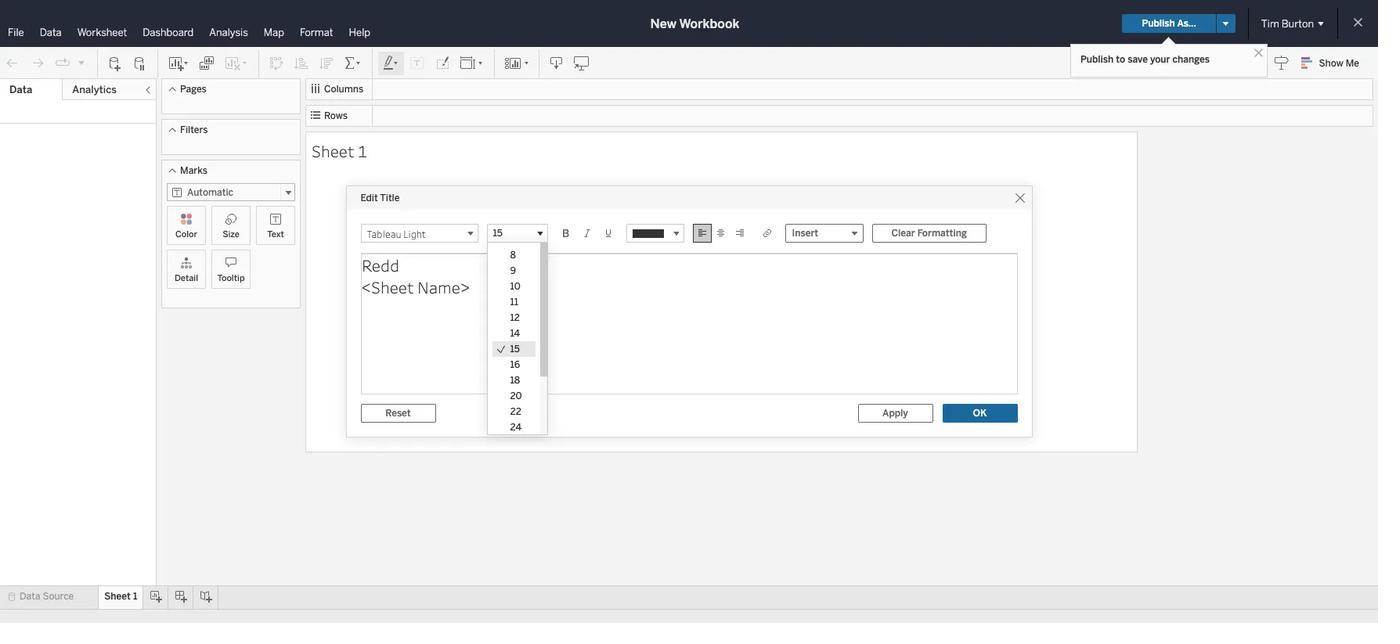 Task type: vqa. For each thing, say whether or not it's contained in the screenshot.
RESET BUTTON
yes



Task type: describe. For each thing, give the bounding box(es) containing it.
clear formatting
[[892, 228, 968, 239]]

1 vertical spatial sheet 1
[[104, 592, 137, 602]]

reset button
[[361, 404, 436, 423]]

publish your workbook to edit in tableau desktop image
[[574, 55, 590, 71]]

analysis
[[209, 27, 248, 38]]

undo image
[[5, 55, 20, 71]]

new
[[651, 16, 677, 31]]

burton
[[1282, 18, 1315, 29]]

1 horizontal spatial sheet
[[312, 140, 355, 162]]

columns
[[324, 84, 364, 95]]

show/hide cards image
[[505, 55, 530, 71]]

new workbook
[[651, 16, 740, 31]]

data source
[[20, 592, 74, 602]]

edit title dialog
[[347, 186, 1032, 437]]

formatting
[[918, 228, 968, 239]]

15 inside the 8 9 10 11 12 14 15 16 18 20 22 24
[[510, 344, 520, 355]]

16
[[510, 360, 520, 371]]

size
[[223, 230, 240, 240]]

list box containing 8
[[488, 243, 547, 436]]

color
[[175, 230, 197, 240]]

9
[[510, 266, 516, 277]]

marks
[[180, 165, 208, 176]]

24
[[510, 422, 522, 433]]

show labels image
[[410, 55, 425, 71]]

ok button
[[943, 404, 1018, 423]]

tim
[[1262, 18, 1280, 29]]

swap rows and columns image
[[269, 55, 284, 71]]

publish for publish as...
[[1143, 18, 1176, 29]]

clear formatting button
[[872, 224, 987, 243]]

0 vertical spatial 1
[[358, 140, 367, 162]]

apply button
[[858, 404, 933, 423]]

filters
[[180, 125, 208, 136]]

edit
[[361, 193, 378, 204]]

as...
[[1178, 18, 1197, 29]]

reset
[[386, 408, 411, 419]]

15 inside popup button
[[493, 228, 503, 239]]

sort ascending image
[[294, 55, 309, 71]]

ok
[[974, 408, 987, 419]]

publish for publish to save your changes
[[1081, 54, 1114, 65]]

14
[[510, 328, 520, 339]]

save
[[1128, 54, 1148, 65]]

detail
[[175, 273, 198, 284]]

15 button
[[487, 224, 548, 245]]

redo image
[[30, 55, 45, 71]]

dashboard
[[143, 27, 194, 38]]

12
[[510, 313, 520, 324]]

pause auto updates image
[[132, 55, 148, 71]]

new data source image
[[107, 55, 123, 71]]

8
[[510, 250, 516, 261]]

1 horizontal spatial replay animation image
[[77, 58, 86, 67]]

highlight image
[[382, 55, 400, 71]]

help
[[349, 27, 371, 38]]

data guide image
[[1274, 55, 1290, 71]]

duplicate image
[[199, 55, 215, 71]]

your
[[1151, 54, 1171, 65]]

analytics
[[72, 84, 117, 96]]

fit image
[[460, 55, 485, 71]]

download image
[[549, 55, 565, 71]]

pages
[[180, 84, 207, 95]]



Task type: locate. For each thing, give the bounding box(es) containing it.
1 vertical spatial 1
[[133, 592, 137, 602]]

me
[[1346, 58, 1360, 69]]

8 9 10 11 12 14 15 16 18 20 22 24
[[510, 250, 522, 433]]

tim burton
[[1262, 18, 1315, 29]]

22
[[510, 407, 522, 418]]

0 vertical spatial sheet
[[312, 140, 355, 162]]

publish
[[1143, 18, 1176, 29], [1081, 54, 1114, 65]]

close image
[[1252, 45, 1267, 60]]

replay animation image
[[55, 55, 71, 71], [77, 58, 86, 67]]

replay animation image right redo icon
[[55, 55, 71, 71]]

2 vertical spatial data
[[20, 592, 40, 602]]

changes
[[1173, 54, 1210, 65]]

show
[[1320, 58, 1344, 69]]

1
[[358, 140, 367, 162], [133, 592, 137, 602]]

0 vertical spatial publish
[[1143, 18, 1176, 29]]

15
[[493, 228, 503, 239], [510, 344, 520, 355]]

1 right the source
[[133, 592, 137, 602]]

new worksheet image
[[168, 55, 190, 71]]

data up redo icon
[[40, 27, 62, 38]]

sheet 1
[[312, 140, 367, 162], [104, 592, 137, 602]]

format workbook image
[[435, 55, 450, 71]]

sheet 1 down rows
[[312, 140, 367, 162]]

0 horizontal spatial sheet
[[104, 592, 131, 602]]

0 vertical spatial sheet 1
[[312, 140, 367, 162]]

clear sheet image
[[224, 55, 249, 71]]

sheet 1 right the source
[[104, 592, 137, 602]]

totals image
[[344, 55, 363, 71]]

edit title
[[361, 193, 400, 204]]

0 horizontal spatial sheet 1
[[104, 592, 137, 602]]

sheet
[[312, 140, 355, 162], [104, 592, 131, 602]]

text
[[267, 230, 284, 240]]

0 horizontal spatial publish
[[1081, 54, 1114, 65]]

1 vertical spatial publish
[[1081, 54, 1114, 65]]

apply
[[883, 408, 909, 419]]

show me button
[[1295, 51, 1374, 75]]

list box
[[488, 243, 547, 436]]

workbook
[[680, 16, 740, 31]]

tooltip
[[217, 273, 245, 284]]

to
[[1117, 54, 1126, 65]]

1 up edit
[[358, 140, 367, 162]]

replay animation image up analytics
[[77, 58, 86, 67]]

format
[[300, 27, 333, 38]]

1 horizontal spatial 15
[[510, 344, 520, 355]]

0 horizontal spatial 15
[[493, 228, 503, 239]]

0 vertical spatial data
[[40, 27, 62, 38]]

0 horizontal spatial 1
[[133, 592, 137, 602]]

map
[[264, 27, 284, 38]]

publish as... button
[[1123, 14, 1217, 33]]

publish left to at the right of the page
[[1081, 54, 1114, 65]]

sheet right the source
[[104, 592, 131, 602]]

data down undo image
[[9, 84, 32, 96]]

collapse image
[[143, 85, 153, 95]]

file
[[8, 27, 24, 38]]

rows
[[324, 110, 348, 121]]

publish to save your changes
[[1081, 54, 1210, 65]]

11
[[510, 297, 519, 308]]

1 horizontal spatial sheet 1
[[312, 140, 367, 162]]

show me
[[1320, 58, 1360, 69]]

data
[[40, 27, 62, 38], [9, 84, 32, 96], [20, 592, 40, 602]]

worksheet
[[77, 27, 127, 38]]

1 vertical spatial 15
[[510, 344, 520, 355]]

sheet down rows
[[312, 140, 355, 162]]

1 vertical spatial data
[[9, 84, 32, 96]]

sort descending image
[[319, 55, 335, 71]]

clear
[[892, 228, 916, 239]]

1 vertical spatial sheet
[[104, 592, 131, 602]]

publish as...
[[1143, 18, 1197, 29]]

1 horizontal spatial 1
[[358, 140, 367, 162]]

0 horizontal spatial replay animation image
[[55, 55, 71, 71]]

18
[[510, 375, 520, 386]]

publish left as...
[[1143, 18, 1176, 29]]

0 vertical spatial 15
[[493, 228, 503, 239]]

1 horizontal spatial publish
[[1143, 18, 1176, 29]]

10
[[510, 281, 521, 292]]

source
[[43, 592, 74, 602]]

data left the source
[[20, 592, 40, 602]]

title
[[380, 193, 400, 204]]

publish inside publish as... button
[[1143, 18, 1176, 29]]

20
[[510, 391, 522, 402]]



